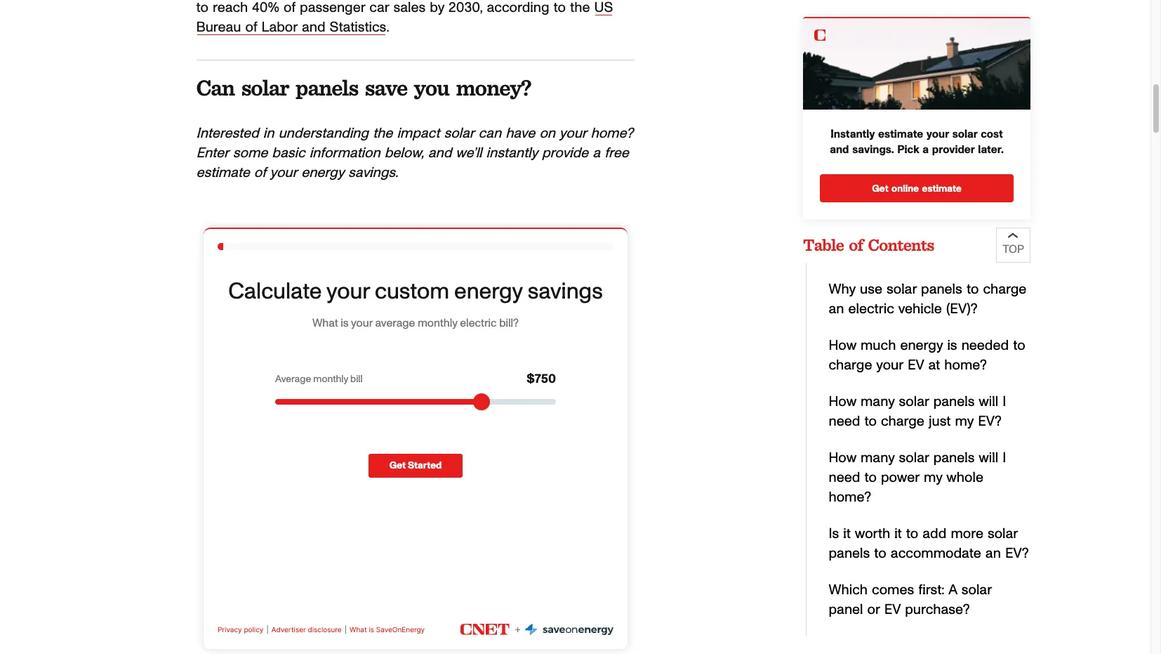 Task type: vqa. For each thing, say whether or not it's contained in the screenshot.
right be
no



Task type: describe. For each thing, give the bounding box(es) containing it.
to down "worth"
[[875, 547, 887, 561]]

ev inside which comes first: a solar panel or ev purchase?
[[885, 603, 901, 617]]

panels for why use solar panels to charge an electric vehicle (ev)?
[[922, 282, 963, 296]]

how much energy is needed to charge your ev at home? link
[[829, 339, 1026, 372]]

your inside how much energy is needed to charge your ev at home?
[[877, 358, 904, 372]]

to inside the how many solar panels will i need to power my whole home?
[[865, 471, 877, 485]]

will for my
[[979, 395, 999, 409]]

worth
[[855, 527, 891, 541]]

contents
[[868, 235, 934, 255]]

why
[[829, 282, 856, 296]]

us bureau of labor and statistics
[[196, 1, 613, 34]]

need for how many solar panels will i need to power my whole home?
[[829, 471, 861, 485]]

you
[[414, 74, 450, 101]]

and inside the us bureau of labor and statistics
[[302, 20, 326, 34]]

the
[[373, 126, 393, 141]]

ev inside how much energy is needed to charge your ev at home?
[[908, 358, 925, 372]]

is it worth it to add more solar panels to accommodate an ev?
[[829, 527, 1030, 561]]

much
[[861, 339, 897, 353]]

solar up in
[[241, 74, 289, 101]]

panel
[[829, 603, 864, 617]]

below,
[[385, 146, 424, 160]]

and inside interested in understanding the impact solar can have on your home? enter some basic information below, and we'll instantly provide a free estimate of your energy savings.
[[428, 146, 452, 160]]

at
[[929, 358, 941, 372]]

a
[[949, 583, 958, 597]]

which comes first: a solar panel or ev purchase?
[[829, 583, 992, 617]]

2 vertical spatial estimate
[[922, 184, 962, 194]]

we'll
[[456, 146, 482, 160]]

my inside the how many solar panels will i need to power my whole home?
[[924, 471, 943, 485]]

is it worth it to add more solar panels to accommodate an ev? link
[[829, 527, 1030, 561]]

why use solar panels to charge an electric vehicle (ev)?
[[829, 282, 1027, 316]]

of inside the us bureau of labor and statistics
[[246, 20, 257, 34]]

1 it from the left
[[844, 527, 851, 541]]

to inside how much energy is needed to charge your ev at home?
[[1014, 339, 1026, 353]]

many for power
[[861, 451, 895, 465]]

get
[[872, 184, 889, 194]]

home? inside the how many solar panels will i need to power my whole home?
[[829, 490, 872, 504]]

impact
[[397, 126, 440, 141]]

panels for how many solar panels will i need to power my whole home?
[[934, 451, 975, 465]]

cost
[[981, 129, 1003, 140]]

interested
[[196, 126, 259, 141]]

solar inside interested in understanding the impact solar can have on your home? enter some basic information below, and we'll instantly provide a free estimate of your energy savings.
[[444, 126, 474, 141]]

more
[[951, 527, 984, 541]]

your down basic
[[270, 166, 297, 180]]

some
[[233, 146, 268, 160]]

solar inside how many solar panels will i need to charge just my ev?
[[900, 395, 930, 409]]

information
[[310, 146, 380, 160]]

how for how many solar panels will i need to charge just my ev?
[[829, 395, 857, 409]]

how many solar panels will i need to power my whole home?
[[829, 451, 1007, 504]]

how for how many solar panels will i need to power my whole home?
[[829, 451, 857, 465]]

to left the add
[[907, 527, 919, 541]]

.
[[387, 20, 394, 34]]

have
[[506, 126, 536, 141]]

table of contents
[[803, 235, 934, 255]]

us bureau of labor and statistics link
[[196, 1, 613, 34]]

panels for how many solar panels will i need to charge just my ev?
[[934, 395, 975, 409]]

solar inside "instantly estimate your solar cost and savings. pick a provider later."
[[953, 129, 978, 140]]

will for whole
[[979, 451, 999, 465]]

in
[[263, 126, 274, 141]]

instantly estimate your solar cost and savings. pick a provider later.
[[830, 129, 1004, 156]]

us
[[595, 1, 613, 15]]

my inside how many solar panels will i need to charge just my ev?
[[956, 414, 974, 429]]

save
[[365, 74, 408, 101]]

enter
[[196, 146, 229, 160]]

pick
[[898, 144, 920, 156]]

purchase?
[[906, 603, 971, 617]]

get online estimate
[[872, 184, 962, 194]]

energy inside how much energy is needed to charge your ev at home?
[[901, 339, 944, 353]]

savings. inside "instantly estimate your solar cost and savings. pick a provider later."
[[853, 144, 894, 156]]

energy inside interested in understanding the impact solar can have on your home? enter some basic information below, and we'll instantly provide a free estimate of your energy savings.
[[301, 166, 344, 180]]

an inside why use solar panels to charge an electric vehicle (ev)?
[[829, 302, 845, 316]]

interested in understanding the impact solar can have on your home? enter some basic information below, and we'll instantly provide a free estimate of your energy savings.
[[196, 126, 634, 180]]

to inside how many solar panels will i need to charge just my ev?
[[865, 414, 877, 429]]

savings. inside interested in understanding the impact solar can have on your home? enter some basic information below, and we'll instantly provide a free estimate of your energy savings.
[[349, 166, 399, 180]]

how much energy is needed to charge your ev at home?
[[829, 339, 1026, 372]]

estimate inside interested in understanding the impact solar can have on your home? enter some basic information below, and we'll instantly provide a free estimate of your energy savings.
[[196, 166, 250, 180]]

can
[[479, 126, 502, 141]]

money?
[[456, 74, 531, 101]]

is
[[829, 527, 840, 541]]

table
[[803, 235, 844, 255]]

a inside interested in understanding the impact solar can have on your home? enter some basic information below, and we'll instantly provide a free estimate of your energy savings.
[[593, 146, 601, 160]]

can
[[196, 74, 235, 101]]

i for how many solar panels will i need to charge just my ev?
[[1003, 395, 1007, 409]]

instantly
[[831, 129, 875, 140]]

home? for your
[[591, 126, 634, 141]]

whole
[[947, 471, 984, 485]]



Task type: locate. For each thing, give the bounding box(es) containing it.
ev
[[908, 358, 925, 372], [885, 603, 901, 617]]

1 will from the top
[[979, 395, 999, 409]]

understanding
[[278, 126, 369, 141]]

your
[[560, 126, 587, 141], [927, 129, 949, 140], [270, 166, 297, 180], [877, 358, 904, 372]]

3 how from the top
[[829, 451, 857, 465]]

1 need from the top
[[829, 414, 861, 429]]

1 vertical spatial ev?
[[1006, 547, 1030, 561]]

1 horizontal spatial an
[[986, 547, 1002, 561]]

1 vertical spatial ev
[[885, 603, 901, 617]]

panels inside the how many solar panels will i need to power my whole home?
[[934, 451, 975, 465]]

of down some
[[254, 166, 266, 180]]

0 horizontal spatial charge
[[829, 358, 873, 372]]

0 vertical spatial ev?
[[979, 414, 1002, 429]]

solar right a
[[962, 583, 992, 597]]

online
[[892, 184, 919, 194]]

my
[[956, 414, 974, 429], [924, 471, 943, 485]]

house with solar panels image
[[803, 18, 1031, 110]]

many down much
[[861, 395, 895, 409]]

i inside how many solar panels will i need to charge just my ev?
[[1003, 395, 1007, 409]]

0 horizontal spatial savings.
[[349, 166, 399, 180]]

how many solar panels will i need to charge just my ev? link
[[829, 395, 1007, 429]]

many for charge
[[861, 395, 895, 409]]

ev?
[[979, 414, 1002, 429], [1006, 547, 1030, 561]]

1 horizontal spatial a
[[923, 144, 929, 156]]

my right just
[[956, 414, 974, 429]]

many up 'power'
[[861, 451, 895, 465]]

solar up we'll
[[444, 126, 474, 141]]

to inside why use solar panels to charge an electric vehicle (ev)?
[[967, 282, 979, 296]]

1 horizontal spatial home?
[[829, 490, 872, 504]]

2 horizontal spatial and
[[830, 144, 849, 156]]

1 vertical spatial many
[[861, 451, 895, 465]]

how inside how much energy is needed to charge your ev at home?
[[829, 339, 857, 353]]

2 vertical spatial of
[[849, 235, 863, 255]]

or
[[868, 603, 881, 617]]

solar up provider at the top right
[[953, 129, 978, 140]]

your up provider at the top right
[[927, 129, 949, 140]]

free
[[605, 146, 629, 160]]

home? inside how much energy is needed to charge your ev at home?
[[945, 358, 988, 372]]

0 vertical spatial need
[[829, 414, 861, 429]]

0 vertical spatial many
[[861, 395, 895, 409]]

1 vertical spatial charge
[[829, 358, 873, 372]]

0 vertical spatial my
[[956, 414, 974, 429]]

will inside the how many solar panels will i need to power my whole home?
[[979, 451, 999, 465]]

of right table
[[849, 235, 863, 255]]

charge left just
[[882, 414, 925, 429]]

1 vertical spatial how
[[829, 395, 857, 409]]

panels
[[296, 74, 358, 101], [922, 282, 963, 296], [934, 395, 975, 409], [934, 451, 975, 465], [829, 547, 871, 561]]

will down needed at the bottom right of page
[[979, 395, 999, 409]]

a
[[923, 144, 929, 156], [593, 146, 601, 160]]

it right is
[[844, 527, 851, 541]]

savings.
[[853, 144, 894, 156], [349, 166, 399, 180]]

a inside "instantly estimate your solar cost and savings. pick a provider later."
[[923, 144, 929, 156]]

will inside how many solar panels will i need to charge just my ev?
[[979, 395, 999, 409]]

of left labor
[[246, 20, 257, 34]]

power
[[882, 471, 920, 485]]

comes
[[873, 583, 915, 597]]

charge down top
[[984, 282, 1027, 296]]

0 vertical spatial how
[[829, 339, 857, 353]]

home? down is
[[945, 358, 988, 372]]

panels down is
[[829, 547, 871, 561]]

why use solar panels to charge an electric vehicle (ev)? link
[[829, 282, 1027, 316]]

2 vertical spatial how
[[829, 451, 857, 465]]

home?
[[591, 126, 634, 141], [945, 358, 988, 372], [829, 490, 872, 504]]

solar up vehicle
[[887, 282, 917, 296]]

which
[[829, 583, 868, 597]]

how inside how many solar panels will i need to charge just my ev?
[[829, 395, 857, 409]]

2 i from the top
[[1003, 451, 1007, 465]]

1 vertical spatial energy
[[901, 339, 944, 353]]

charge
[[984, 282, 1027, 296], [829, 358, 873, 372], [882, 414, 925, 429]]

of inside interested in understanding the impact solar can have on your home? enter some basic information below, and we'll instantly provide a free estimate of your energy savings.
[[254, 166, 266, 180]]

1 horizontal spatial ev
[[908, 358, 925, 372]]

add
[[923, 527, 947, 541]]

charge inside how much energy is needed to charge your ev at home?
[[829, 358, 873, 372]]

1 horizontal spatial savings.
[[853, 144, 894, 156]]

2 many from the top
[[861, 451, 895, 465]]

charge inside why use solar panels to charge an electric vehicle (ev)?
[[984, 282, 1027, 296]]

energy down information on the left top of page
[[301, 166, 344, 180]]

(ev)?
[[947, 302, 978, 316]]

how inside the how many solar panels will i need to power my whole home?
[[829, 451, 857, 465]]

savings. down 'instantly'
[[853, 144, 894, 156]]

2 vertical spatial home?
[[829, 490, 872, 504]]

i
[[1003, 395, 1007, 409], [1003, 451, 1007, 465]]

estimate up pick
[[879, 129, 924, 140]]

bureau
[[196, 20, 241, 34]]

0 horizontal spatial ev?
[[979, 414, 1002, 429]]

can solar panels save you money?
[[196, 74, 531, 101]]

ev left at
[[908, 358, 925, 372]]

1 horizontal spatial it
[[895, 527, 903, 541]]

to up (ev)?
[[967, 282, 979, 296]]

1 horizontal spatial my
[[956, 414, 974, 429]]

estimate
[[879, 129, 924, 140], [196, 166, 250, 180], [922, 184, 962, 194]]

my left whole
[[924, 471, 943, 485]]

your inside "instantly estimate your solar cost and savings. pick a provider later."
[[927, 129, 949, 140]]

many inside the how many solar panels will i need to power my whole home?
[[861, 451, 895, 465]]

top
[[1003, 244, 1025, 255]]

panels up whole
[[934, 451, 975, 465]]

i for how many solar panels will i need to power my whole home?
[[1003, 451, 1007, 465]]

first:
[[919, 583, 945, 597]]

0 horizontal spatial energy
[[301, 166, 344, 180]]

solar up 'power'
[[900, 451, 930, 465]]

how many solar panels will i need to power my whole home? link
[[829, 451, 1007, 504]]

0 vertical spatial i
[[1003, 395, 1007, 409]]

home? inside interested in understanding the impact solar can have on your home? enter some basic information below, and we'll instantly provide a free estimate of your energy savings.
[[591, 126, 634, 141]]

2 horizontal spatial charge
[[984, 282, 1027, 296]]

ev? inside how many solar panels will i need to charge just my ev?
[[979, 414, 1002, 429]]

1 vertical spatial will
[[979, 451, 999, 465]]

0 horizontal spatial a
[[593, 146, 601, 160]]

on
[[540, 126, 556, 141]]

instantly
[[487, 146, 538, 160]]

a right pick
[[923, 144, 929, 156]]

panels up just
[[934, 395, 975, 409]]

an inside is it worth it to add more solar panels to accommodate an ev?
[[986, 547, 1002, 561]]

2 horizontal spatial home?
[[945, 358, 988, 372]]

home? up free
[[591, 126, 634, 141]]

2 vertical spatial charge
[[882, 414, 925, 429]]

energy
[[301, 166, 344, 180], [901, 339, 944, 353]]

provider
[[932, 144, 975, 156]]

later.
[[978, 144, 1004, 156]]

get online estimate link
[[820, 175, 1014, 203]]

charge down much
[[829, 358, 873, 372]]

0 horizontal spatial my
[[924, 471, 943, 485]]

panels inside why use solar panels to charge an electric vehicle (ev)?
[[922, 282, 963, 296]]

many inside how many solar panels will i need to charge just my ev?
[[861, 395, 895, 409]]

1 how from the top
[[829, 339, 857, 353]]

estimate inside "instantly estimate your solar cost and savings. pick a provider later."
[[879, 129, 924, 140]]

electric
[[849, 302, 895, 316]]

0 vertical spatial estimate
[[879, 129, 924, 140]]

how
[[829, 339, 857, 353], [829, 395, 857, 409], [829, 451, 857, 465]]

0 horizontal spatial home?
[[591, 126, 634, 141]]

to right needed at the bottom right of page
[[1014, 339, 1026, 353]]

accommodate
[[891, 547, 982, 561]]

is
[[948, 339, 958, 353]]

and right labor
[[302, 20, 326, 34]]

need for how many solar panels will i need to charge just my ev?
[[829, 414, 861, 429]]

0 vertical spatial will
[[979, 395, 999, 409]]

provide
[[542, 146, 589, 160]]

your up the 'provide'
[[560, 126, 587, 141]]

solar right more
[[988, 527, 1019, 541]]

charge inside how many solar panels will i need to charge just my ev?
[[882, 414, 925, 429]]

savings. down information on the left top of page
[[349, 166, 399, 180]]

to
[[967, 282, 979, 296], [1014, 339, 1026, 353], [865, 414, 877, 429], [865, 471, 877, 485], [907, 527, 919, 541], [875, 547, 887, 561]]

panels inside is it worth it to add more solar panels to accommodate an ev?
[[829, 547, 871, 561]]

embedded form element
[[196, 205, 635, 654]]

1 vertical spatial need
[[829, 471, 861, 485]]

need inside how many solar panels will i need to charge just my ev?
[[829, 414, 861, 429]]

and inside "instantly estimate your solar cost and savings. pick a provider later."
[[830, 144, 849, 156]]

1 horizontal spatial and
[[428, 146, 452, 160]]

will
[[979, 395, 999, 409], [979, 451, 999, 465]]

to left just
[[865, 414, 877, 429]]

solar
[[241, 74, 289, 101], [444, 126, 474, 141], [953, 129, 978, 140], [887, 282, 917, 296], [900, 395, 930, 409], [900, 451, 930, 465], [988, 527, 1019, 541], [962, 583, 992, 597]]

an
[[829, 302, 845, 316], [986, 547, 1002, 561]]

an down why
[[829, 302, 845, 316]]

cnet logo image
[[815, 30, 826, 41]]

an right accommodate on the bottom right of the page
[[986, 547, 1002, 561]]

0 vertical spatial savings.
[[853, 144, 894, 156]]

2 need from the top
[[829, 471, 861, 485]]

2 how from the top
[[829, 395, 857, 409]]

1 horizontal spatial ev?
[[1006, 547, 1030, 561]]

use
[[861, 282, 883, 296]]

vehicle
[[899, 302, 943, 316]]

1 vertical spatial my
[[924, 471, 943, 485]]

1 vertical spatial home?
[[945, 358, 988, 372]]

ev? inside is it worth it to add more solar panels to accommodate an ev?
[[1006, 547, 1030, 561]]

solar inside the how many solar panels will i need to power my whole home?
[[900, 451, 930, 465]]

0 horizontal spatial ev
[[885, 603, 901, 617]]

0 vertical spatial energy
[[301, 166, 344, 180]]

1 vertical spatial an
[[986, 547, 1002, 561]]

and
[[302, 20, 326, 34], [830, 144, 849, 156], [428, 146, 452, 160]]

your down much
[[877, 358, 904, 372]]

panels up (ev)?
[[922, 282, 963, 296]]

0 horizontal spatial an
[[829, 302, 845, 316]]

energy up at
[[901, 339, 944, 353]]

labor
[[262, 20, 298, 34]]

panels inside how many solar panels will i need to charge just my ev?
[[934, 395, 975, 409]]

home? up is
[[829, 490, 872, 504]]

will up whole
[[979, 451, 999, 465]]

1 many from the top
[[861, 395, 895, 409]]

1 vertical spatial i
[[1003, 451, 1007, 465]]

0 horizontal spatial and
[[302, 20, 326, 34]]

which comes first: a solar panel or ev purchase? link
[[829, 583, 992, 617]]

a left free
[[593, 146, 601, 160]]

to left 'power'
[[865, 471, 877, 485]]

and down 'instantly'
[[830, 144, 849, 156]]

it right "worth"
[[895, 527, 903, 541]]

many
[[861, 395, 895, 409], [861, 451, 895, 465]]

1 horizontal spatial energy
[[901, 339, 944, 353]]

how for how much energy is needed to charge your ev at home?
[[829, 339, 857, 353]]

i inside the how many solar panels will i need to power my whole home?
[[1003, 451, 1007, 465]]

it
[[844, 527, 851, 541], [895, 527, 903, 541]]

panels up understanding
[[296, 74, 358, 101]]

1 vertical spatial savings.
[[349, 166, 399, 180]]

0 horizontal spatial it
[[844, 527, 851, 541]]

need
[[829, 414, 861, 429], [829, 471, 861, 485]]

needed
[[962, 339, 1010, 353]]

0 vertical spatial an
[[829, 302, 845, 316]]

estimate right online
[[922, 184, 962, 194]]

need inside the how many solar panels will i need to power my whole home?
[[829, 471, 861, 485]]

1 vertical spatial estimate
[[196, 166, 250, 180]]

ev right or
[[885, 603, 901, 617]]

solar inside which comes first: a solar panel or ev purchase?
[[962, 583, 992, 597]]

2 will from the top
[[979, 451, 999, 465]]

0 vertical spatial ev
[[908, 358, 925, 372]]

1 i from the top
[[1003, 395, 1007, 409]]

2 it from the left
[[895, 527, 903, 541]]

just
[[929, 414, 951, 429]]

0 vertical spatial charge
[[984, 282, 1027, 296]]

of
[[246, 20, 257, 34], [254, 166, 266, 180], [849, 235, 863, 255]]

statistics
[[330, 20, 387, 34]]

solar up just
[[900, 395, 930, 409]]

home? for at
[[945, 358, 988, 372]]

basic
[[272, 146, 305, 160]]

1 horizontal spatial charge
[[882, 414, 925, 429]]

estimate down enter
[[196, 166, 250, 180]]

solar inside why use solar panels to charge an electric vehicle (ev)?
[[887, 282, 917, 296]]

solar inside is it worth it to add more solar panels to accommodate an ev?
[[988, 527, 1019, 541]]

0 vertical spatial home?
[[591, 126, 634, 141]]

0 vertical spatial of
[[246, 20, 257, 34]]

1 vertical spatial of
[[254, 166, 266, 180]]

how many solar panels will i need to charge just my ev?
[[829, 395, 1007, 429]]

and left we'll
[[428, 146, 452, 160]]



